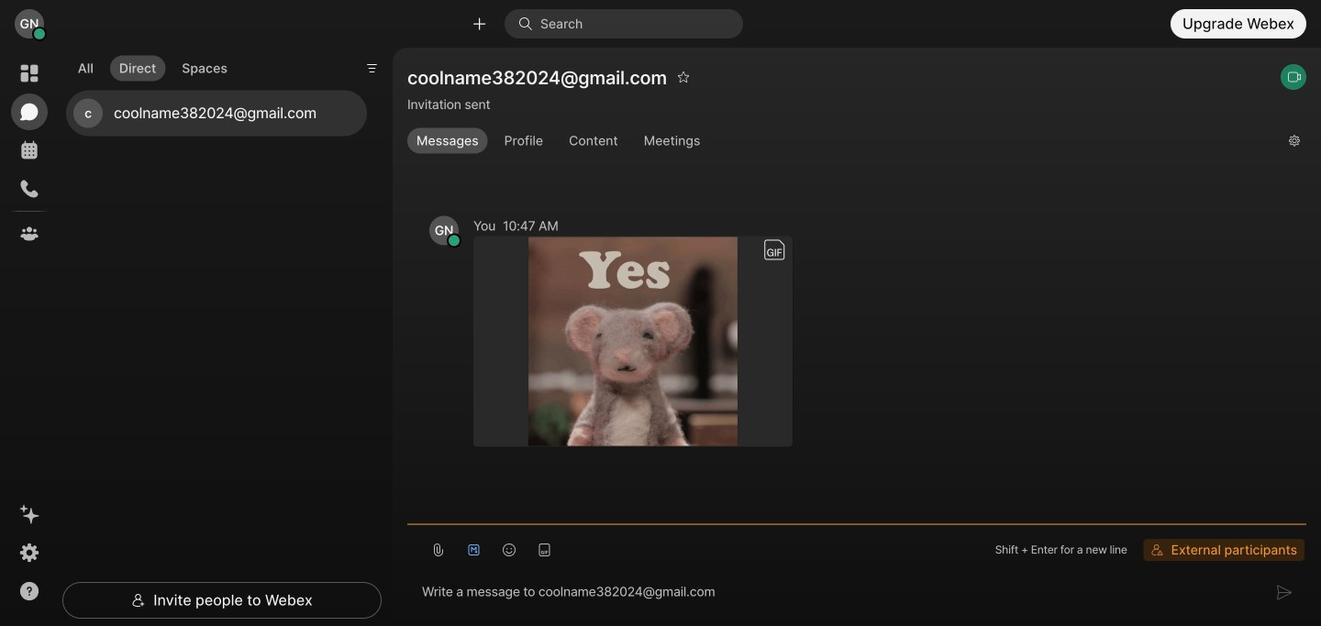 Task type: describe. For each thing, give the bounding box(es) containing it.
add to favorites image
[[677, 62, 690, 92]]

markdown image
[[467, 543, 481, 558]]

view space settings image
[[1288, 126, 1301, 155]]

webex tab list
[[11, 55, 48, 252]]

settings image
[[18, 542, 40, 564]]

coolname382024@gmail.com list item
[[66, 91, 367, 136]]

emoji image
[[502, 543, 517, 558]]

call on webex image
[[1287, 70, 1302, 84]]

file attachment image
[[431, 543, 446, 558]]

messaging, has no new notifications image
[[18, 101, 40, 123]]

help image
[[18, 581, 40, 603]]

message composer toolbar element
[[407, 525, 1307, 568]]

filter by image
[[365, 61, 379, 76]]



Task type: locate. For each thing, give the bounding box(es) containing it.
wrapper image up dashboard icon
[[33, 28, 46, 41]]

wrapper image right connect people image
[[518, 17, 540, 31]]

navigation
[[0, 48, 59, 627]]

what's new image
[[18, 504, 40, 526]]

1 horizontal spatial wrapper image
[[448, 235, 461, 247]]

0 vertical spatial wrapper image
[[448, 235, 461, 247]]

1 horizontal spatial wrapper image
[[518, 17, 540, 31]]

gifs image
[[537, 543, 552, 558]]

0 horizontal spatial wrapper image
[[33, 28, 46, 41]]

1 vertical spatial wrapper image
[[131, 594, 146, 608]]

group
[[407, 128, 1275, 154]]

wrapper image
[[448, 235, 461, 247], [131, 594, 146, 608]]

0 horizontal spatial wrapper image
[[131, 594, 146, 608]]

meetings image
[[18, 139, 40, 162]]

tab list
[[64, 44, 241, 87]]

teams, has no new notifications image
[[18, 223, 40, 245]]

connect people image
[[471, 15, 488, 33]]

wrapper image
[[518, 17, 540, 31], [33, 28, 46, 41]]

dashboard image
[[18, 62, 40, 84]]

calls image
[[18, 178, 40, 200]]

gif_24 image
[[764, 239, 786, 261]]



Task type: vqa. For each thing, say whether or not it's contained in the screenshot.
message composer toolbar element
yes



